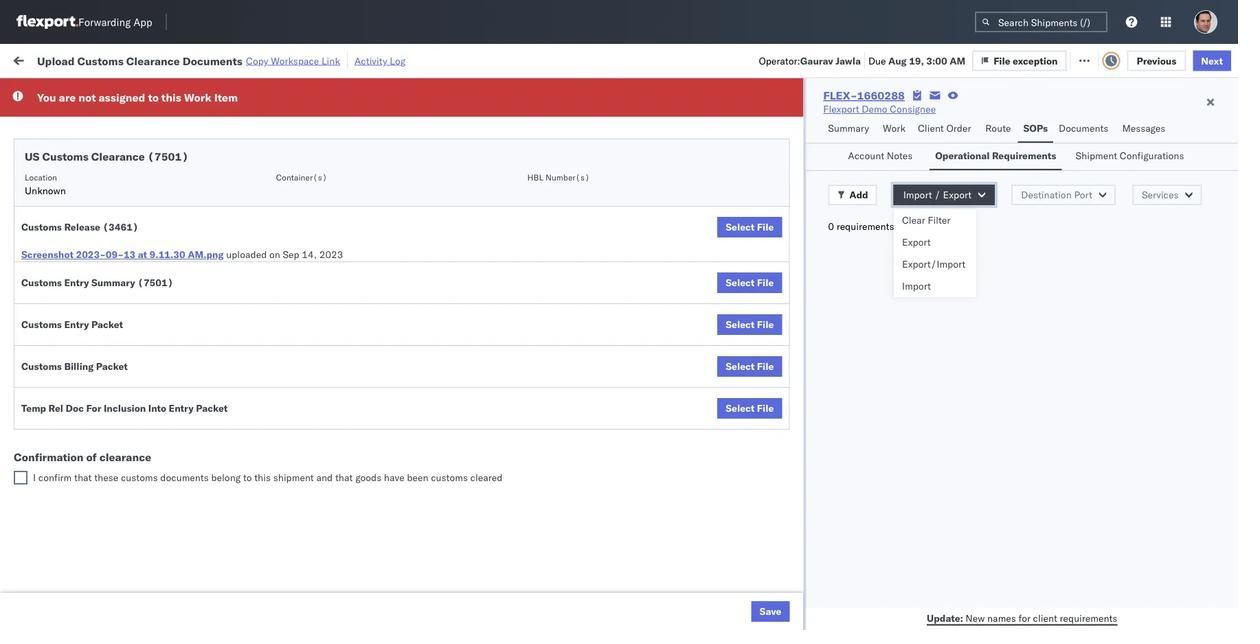 Task type: describe. For each thing, give the bounding box(es) containing it.
11 resize handle column header from the left
[[1213, 106, 1230, 631]]

2 bookings test consignee from the left
[[599, 349, 709, 361]]

save
[[760, 606, 781, 618]]

action
[[1191, 53, 1221, 65]]

snoozed
[[284, 85, 316, 96]]

2150210 for 12:00 pm est, feb 25, 2023
[[788, 379, 830, 391]]

export inside import / export button
[[943, 189, 972, 201]]

location
[[25, 172, 57, 182]]

activity log button
[[355, 52, 406, 69]]

3:00 for integration test account - on ag
[[221, 198, 242, 210]]

1 bleckmann from the top
[[757, 560, 806, 572]]

workspace
[[271, 55, 319, 67]]

import inside list box
[[902, 280, 931, 292]]

resize handle column header for the client name button
[[576, 106, 592, 631]]

2 vertical spatial entry
[[169, 403, 194, 415]]

been
[[407, 472, 428, 484]]

doc
[[66, 403, 84, 415]]

ocean lcl for otter
[[420, 107, 468, 119]]

ocean for bookings test consignee
[[420, 349, 449, 361]]

aug
[[888, 54, 907, 66]]

los for schedule pickup from los angeles international airport button
[[130, 130, 145, 142]]

from down "temp rel doc for inclusion into entry packet"
[[107, 462, 127, 474]]

2 mawb1234 from the top
[[936, 167, 989, 179]]

you are not assigned to this work item
[[37, 91, 238, 104]]

pickup for second schedule pickup from los angeles, ca link from the top
[[75, 402, 104, 414]]

3 schedule pickup from los angeles, ca link from the top
[[32, 431, 195, 459]]

1 flex-1911466 from the top
[[759, 439, 830, 451]]

0 vertical spatial requirements
[[837, 221, 894, 233]]

select file for customs entry summary (7501)
[[726, 277, 774, 289]]

am right 19,
[[950, 54, 965, 66]]

shipment
[[1076, 150, 1117, 162]]

location unknown
[[25, 172, 66, 197]]

2 flex-2097290 from the top
[[759, 591, 830, 603]]

packet for customs entry packet
[[91, 319, 123, 331]]

0
[[828, 221, 834, 233]]

select file button for customs release (3461)
[[717, 217, 782, 238]]

select file button for temp rel doc for inclusion into entry packet
[[717, 399, 782, 419]]

confirm pickup from los angeles, ca button for flex-1977428
[[32, 310, 195, 339]]

destination
[[1021, 189, 1072, 201]]

schedule for 1st schedule pickup from los angeles, ca button from the top of the page
[[32, 220, 72, 232]]

list box containing clear filter
[[894, 210, 976, 298]]

feb for confirm delivery button
[[286, 349, 303, 361]]

: for snoozed
[[316, 85, 319, 96]]

haarlemmermeer,
[[108, 597, 187, 609]]

4 flex-1911466 from the top
[[759, 530, 830, 542]]

import work
[[116, 53, 173, 65]]

1 vertical spatial to
[[243, 472, 252, 484]]

client
[[1033, 613, 1057, 625]]

delivery for 3:00 am est, feb 25, 2023
[[69, 348, 105, 360]]

est, down 12:00 pm est, feb 25, 2023
[[263, 409, 283, 421]]

entry for packet
[[64, 319, 89, 331]]

ca for first schedule pickup from los angeles, ca link
[[32, 234, 45, 246]]

2 3:30 pm est, feb 17, 2023 from the top
[[221, 167, 345, 179]]

1 horizontal spatial this
[[254, 472, 271, 484]]

integration test account - western digital
[[599, 137, 784, 149]]

entry for summary
[[64, 277, 89, 289]]

new
[[966, 613, 985, 625]]

not
[[78, 91, 96, 104]]

ocean for honeywell - test account
[[420, 258, 449, 270]]

upload customs clearance documents button
[[32, 189, 195, 218]]

1 c/o from the top
[[739, 560, 755, 572]]

import / export button
[[894, 185, 995, 205]]

add
[[849, 189, 868, 201]]

notes
[[887, 150, 913, 162]]

pickup for first schedule pickup from los angeles, ca link
[[75, 220, 104, 232]]

pm up 3:00 pm est, feb 20, 2023
[[244, 167, 260, 179]]

25, for 12:00 pm est, feb 25, 2023
[[310, 379, 325, 391]]

1 2097290 from the top
[[788, 560, 830, 572]]

2 schedule delivery appointment button from the top
[[32, 166, 169, 181]]

confirm pickup from los angeles, ca link for flex-1977428
[[32, 310, 195, 338]]

amsterdam
[[130, 583, 180, 595]]

est, down deadline button
[[262, 137, 283, 149]]

customs up screenshot
[[21, 221, 62, 233]]

risk
[[290, 53, 306, 65]]

1 vertical spatial requirements
[[1060, 613, 1117, 625]]

otter for otter products, llc
[[599, 107, 622, 119]]

customs up status
[[77, 54, 124, 68]]

message
[[184, 53, 223, 65]]

est, down container(s)
[[262, 198, 283, 210]]

1 schedule pickup from los angeles, ca button from the top
[[32, 220, 195, 248]]

shipment
[[273, 472, 314, 484]]

from down the customs entry summary (7501)
[[101, 311, 121, 323]]

resize handle column header for consignee button
[[713, 106, 730, 631]]

mode
[[420, 112, 442, 123]]

next button
[[1193, 50, 1231, 71]]

pm for upload customs clearance documents
[[244, 198, 260, 210]]

0 horizontal spatial at
[[138, 249, 147, 261]]

screenshot
[[21, 249, 74, 261]]

messages
[[1122, 122, 1166, 134]]

file for customs billing packet
[[757, 361, 774, 373]]

feb for schedule pickup from los angeles international airport button
[[285, 137, 302, 149]]

1 karl lagerfeld international b.v c/o bleckmann from the top
[[599, 560, 806, 572]]

inclusion
[[104, 403, 146, 415]]

confirm delivery button
[[32, 347, 105, 362]]

2 1911466 from the top
[[788, 470, 830, 482]]

from up the clearance
[[107, 432, 127, 444]]

i
[[33, 472, 36, 484]]

am for 3:00 am est, feb 25, 2023
[[244, 349, 260, 361]]

Search Work text field
[[777, 49, 926, 70]]

1 lagerfeld from the top
[[619, 560, 660, 572]]

1 karl from the top
[[599, 560, 617, 572]]

customs up the location
[[42, 150, 89, 164]]

consignee inside consignee button
[[599, 112, 639, 123]]

update:
[[927, 613, 963, 625]]

los for 1st schedule pickup from los angeles, ca button from the top of the page
[[130, 220, 145, 232]]

187 on track
[[321, 53, 378, 65]]

2 flex-1911466 from the top
[[759, 470, 830, 482]]

1977428 for confirm pickup from los angeles, ca
[[788, 318, 830, 330]]

2 schedule delivery appointment link from the top
[[32, 166, 169, 180]]

clearance for upload customs clearance documents
[[106, 190, 150, 202]]

angeles
[[147, 130, 182, 142]]

pm for schedule delivery appointment
[[250, 258, 266, 270]]

work button
[[877, 116, 912, 143]]

4 1911466 from the top
[[788, 530, 830, 542]]

export inside list box
[[902, 236, 931, 248]]

est, up 12:00 pm est, feb 25, 2023
[[263, 349, 283, 361]]

western
[[717, 137, 753, 149]]

1 flex-2001714 from the top
[[759, 137, 830, 149]]

feb left '28,'
[[286, 409, 303, 421]]

client for client name
[[510, 112, 532, 123]]

(7501) for us customs clearance (7501)
[[148, 150, 188, 164]]

flex-1988285
[[759, 107, 830, 119]]

delivery down us customs clearance (7501)
[[75, 167, 110, 179]]

3 resize handle column header from the left
[[397, 106, 414, 631]]

otter products - test account
[[510, 107, 642, 119]]

0 horizontal spatial work
[[149, 53, 173, 65]]

status
[[74, 85, 98, 96]]

pm for schedule pickup from amsterdam airport schiphol, haarlemmermeer, netherlands
[[244, 591, 260, 603]]

upload customs clearance documents
[[32, 190, 150, 216]]

los for confirm pickup from los angeles, ca button corresponding to flex-1977428
[[124, 311, 139, 323]]

1 3:30 pm est, feb 17, 2023 from the top
[[221, 137, 345, 149]]

route
[[986, 122, 1011, 134]]

container numbers
[[846, 107, 883, 128]]

3:00 am est, feb 25, 2023
[[221, 349, 346, 361]]

documents inside button
[[1059, 122, 1109, 134]]

est, left 14,
[[268, 258, 288, 270]]

clearance
[[99, 451, 151, 464]]

1 that from the left
[[74, 472, 92, 484]]

work,
[[144, 85, 166, 96]]

operational requirements
[[935, 150, 1056, 162]]

rel
[[49, 403, 63, 415]]

air for 3:00 pm est, feb 20, 2023
[[420, 198, 433, 210]]

2 2097290 from the top
[[788, 591, 830, 603]]

us customs clearance (7501)
[[25, 150, 188, 164]]

1 schedule pickup from los angeles, ca link from the top
[[32, 220, 195, 247]]

services button
[[1132, 185, 1202, 205]]

schedule delivery appointment for 2:59 am est, feb 17, 2023
[[32, 106, 169, 118]]

flxt00001977428a for schedule pickup from los angeles, ca
[[936, 228, 1031, 240]]

1 customs from the left
[[121, 472, 158, 484]]

schedule for schedule pickup from los angeles international airport button
[[32, 130, 72, 142]]

select file for temp rel doc for inclusion into entry packet
[[726, 403, 774, 415]]

lcl for otter products - test account
[[451, 107, 468, 119]]

of inside button
[[91, 378, 100, 390]]

due aug 19, 3:00 am
[[868, 54, 965, 66]]

integration for 3:30 pm est, feb 17, 2023
[[599, 137, 647, 149]]

confirm for confirm pickup from los angeles, ca link associated with flex-1977428
[[32, 311, 67, 323]]

lcl for honeywell - test account
[[451, 258, 468, 270]]

2 schedule pickup from los angeles, ca button from the top
[[32, 431, 195, 460]]

2 schedule delivery appointment from the top
[[32, 167, 169, 179]]

3 schedule pickup from los angeles, ca button from the top
[[32, 461, 195, 490]]

client name button
[[503, 109, 579, 123]]

est, right deadline on the top left
[[263, 107, 283, 119]]

otter for otter products - test account
[[510, 107, 532, 119]]

select for customs entry packet
[[726, 319, 755, 331]]

ca for third schedule pickup from los angeles, ca link from the top
[[32, 446, 45, 458]]

customs down screenshot
[[21, 277, 62, 289]]

2:59 am est, mar 3, 2023
[[221, 470, 341, 482]]

schedule for second schedule pickup from los angeles, ca button from the bottom
[[32, 432, 72, 444]]

1 vertical spatial summary
[[91, 277, 135, 289]]

maeu1234567 for schedule pickup from los angeles, ca
[[846, 227, 916, 239]]

in
[[205, 85, 212, 96]]

client for client order
[[918, 122, 944, 134]]

file for customs entry summary (7501)
[[757, 277, 774, 289]]

1 bookings test consignee from the left
[[510, 349, 619, 361]]

ocean lcl for honeywell
[[420, 258, 468, 270]]

ca for second schedule pickup from los angeles, ca link from the top
[[32, 415, 45, 427]]

1 horizontal spatial on
[[342, 53, 353, 65]]

select for temp rel doc for inclusion into entry packet
[[726, 403, 755, 415]]

destination port button
[[1012, 185, 1116, 205]]

release
[[64, 221, 100, 233]]

port
[[1074, 189, 1092, 201]]

1 honeywell from the left
[[510, 258, 555, 270]]

2 karl lagerfeld international b.v c/o bleckmann from the top
[[599, 591, 806, 603]]

0 horizontal spatial on
[[269, 249, 280, 261]]

2 flex-2001714 from the top
[[759, 167, 830, 179]]

2 appointment from the top
[[113, 167, 169, 179]]

2 that from the left
[[335, 472, 353, 484]]

schedule pickup from amsterdam airport schiphol, haarlemmermeer, netherlands
[[32, 583, 187, 622]]

flexport. image
[[16, 15, 78, 29]]

upload for proof
[[32, 378, 63, 390]]

(7501) for customs entry summary (7501)
[[138, 277, 173, 289]]

gaurav
[[800, 54, 833, 66]]

configurations
[[1120, 150, 1184, 162]]

hbl
[[527, 172, 543, 182]]

angeles, for confirm pickup from los angeles, ca link associated with flex-1977428
[[142, 311, 180, 323]]

screenshot 2023-09-13 at 9.11.30 am.png uploaded on sep 14, 2023
[[21, 249, 343, 261]]

uploaded
[[226, 249, 267, 261]]

1 horizontal spatial at
[[279, 53, 287, 65]]

: for status
[[98, 85, 101, 96]]

item
[[214, 91, 238, 104]]

by:
[[50, 84, 63, 96]]

are
[[59, 91, 76, 104]]

28,
[[305, 409, 320, 421]]

consignee inside "flexport demo consignee" link
[[890, 103, 936, 115]]

operational
[[935, 150, 990, 162]]

flex-1660288
[[823, 89, 905, 102]]

for for names
[[1019, 613, 1031, 625]]

from down 09- at left top
[[101, 281, 121, 293]]

belong
[[211, 472, 241, 484]]

2023-
[[76, 249, 106, 261]]

select file button for customs entry packet
[[717, 315, 782, 335]]

ca for confirm pickup from los angeles, ca link corresponding to flex-1911408
[[32, 294, 45, 306]]

and
[[316, 472, 333, 484]]

6 schedule from the top
[[32, 402, 72, 414]]

1977428 for schedule pickup from los angeles, ca
[[788, 228, 830, 240]]

app
[[133, 15, 152, 29]]

2:59 for 2:59 am est, feb 28, 2023
[[221, 409, 242, 421]]

clearance for upload customs clearance documents copy workspace link
[[126, 54, 180, 68]]

1 schedule pickup from los angeles, ca from the top
[[32, 220, 185, 246]]

2 vertical spatial international
[[663, 591, 718, 603]]

confirm pickup from los angeles, ca for flex-1911408
[[32, 281, 180, 306]]

17, for ocean lcl
[[305, 107, 320, 119]]

2 vertical spatial 17,
[[304, 167, 319, 179]]

2 b.v from the top
[[721, 591, 736, 603]]

3 1911466 from the top
[[788, 500, 830, 512]]

select file for customs entry packet
[[726, 319, 774, 331]]

import for import / export
[[903, 189, 932, 201]]

select file button for customs entry summary (7501)
[[717, 273, 782, 293]]

est, down 3:00 am est, feb 25, 2023
[[268, 379, 288, 391]]

documents for upload customs clearance documents
[[32, 204, 81, 216]]

container(s)
[[276, 172, 327, 182]]

airport inside 'schedule pickup from los angeles international airport'
[[90, 143, 120, 155]]

1 3:30 from the top
[[221, 137, 242, 149]]

10 resize handle column header from the left
[[1174, 106, 1190, 631]]

3 flex-1911466 from the top
[[759, 500, 830, 512]]

customs up confirm delivery
[[21, 319, 62, 331]]

customs down confirm delivery
[[21, 361, 62, 373]]

2 bookings from the left
[[599, 349, 639, 361]]

container numbers button
[[840, 104, 915, 128]]

3:00 for bookings test consignee
[[221, 349, 242, 361]]

air for 12:00 pm est, feb 25, 2023
[[420, 379, 433, 391]]

2 honeywell - test account from the left
[[599, 258, 712, 270]]

schedule delivery appointment link for 10:30 pm est, feb 21, 2023
[[32, 257, 169, 270]]

2 3:30 from the top
[[221, 167, 242, 179]]

operator:
[[759, 54, 800, 66]]

4 ocean from the top
[[420, 470, 449, 482]]

21,
[[310, 258, 325, 270]]

snoozed : no
[[284, 85, 333, 96]]

2 vertical spatial work
[[883, 122, 906, 134]]

messages button
[[1117, 116, 1173, 143]]

feb for upload proof of delivery button
[[291, 379, 308, 391]]

Search Shipments (/) text field
[[975, 12, 1108, 32]]

1 b.v from the top
[[721, 560, 736, 572]]

1 1911466 from the top
[[788, 439, 830, 451]]

client order button
[[912, 116, 980, 143]]

import for import work
[[116, 53, 147, 65]]

confirm pickup from los angeles, ca for flex-1977428
[[32, 311, 180, 337]]

pickup for 'schedule pickup from amsterdam airport schiphol, haarlemmermeer, netherlands' link
[[75, 583, 104, 595]]

1 flex-2097290 from the top
[[759, 560, 830, 572]]

no
[[322, 85, 333, 96]]

sops
[[1023, 122, 1048, 134]]

account notes
[[848, 150, 913, 162]]

est, up 3:00 pm est, feb 20, 2023
[[262, 167, 283, 179]]



Task type: vqa. For each thing, say whether or not it's contained in the screenshot.
FOB
no



Task type: locate. For each thing, give the bounding box(es) containing it.
1 vertical spatial flex-1977428
[[759, 258, 830, 270]]

0 vertical spatial flex-2001714
[[759, 137, 830, 149]]

2:59 for 2:59 am est, feb 17, 2023
[[221, 107, 242, 119]]

1 vertical spatial flxt00001977428a
[[936, 258, 1031, 270]]

2 select from the top
[[726, 277, 755, 289]]

0 vertical spatial (7501)
[[148, 150, 188, 164]]

appointment down us customs clearance (7501)
[[113, 167, 169, 179]]

0 vertical spatial 25,
[[305, 349, 320, 361]]

2 confirm pickup from los angeles, ca from the top
[[32, 311, 180, 337]]

1 vertical spatial this
[[254, 472, 271, 484]]

appointment for 2:59 am est, feb 17, 2023
[[113, 106, 169, 118]]

2 2001714 from the top
[[788, 167, 830, 179]]

confirmation of clearance
[[14, 451, 151, 464]]

upload for customs
[[32, 190, 63, 202]]

2 ocean lcl from the top
[[420, 258, 468, 270]]

confirm down screenshot
[[32, 281, 67, 293]]

2 2:59 from the top
[[221, 409, 242, 421]]

otter left products,
[[599, 107, 622, 119]]

1 horizontal spatial otter
[[599, 107, 622, 119]]

/
[[935, 189, 941, 201]]

delivery for 2:59 am est, feb 17, 2023
[[75, 106, 110, 118]]

mar for am
[[286, 470, 304, 482]]

2150210 up 1919147
[[788, 379, 830, 391]]

schedule up 'unknown'
[[32, 167, 72, 179]]

client left order
[[918, 122, 944, 134]]

0 vertical spatial 3:00
[[926, 54, 947, 66]]

1 vertical spatial entry
[[64, 319, 89, 331]]

goods
[[355, 472, 381, 484]]

upload inside upload customs clearance documents
[[32, 190, 63, 202]]

schedule for 2:59 am est, feb 17, 2023's schedule delivery appointment 'button'
[[32, 106, 72, 118]]

2:59 right documents on the bottom of the page
[[221, 470, 242, 482]]

confirm for confirm delivery link
[[32, 348, 67, 360]]

select for customs release (3461)
[[726, 221, 755, 233]]

delivery
[[75, 106, 110, 118], [75, 167, 110, 179], [75, 257, 110, 269], [69, 348, 105, 360], [102, 378, 138, 390]]

import
[[116, 53, 147, 65], [903, 189, 932, 201], [902, 280, 931, 292]]

on right link at the left top of the page
[[342, 53, 353, 65]]

mawb1234 down operational
[[936, 167, 989, 179]]

services
[[1142, 189, 1179, 201]]

1 vertical spatial for
[[1019, 613, 1031, 625]]

1 2001714 from the top
[[788, 137, 830, 149]]

resize handle column header
[[197, 106, 213, 631], [349, 106, 366, 631], [397, 106, 414, 631], [486, 106, 503, 631], [576, 106, 592, 631], [713, 106, 730, 631], [823, 106, 840, 631], [912, 106, 929, 631], [1084, 106, 1101, 631], [1174, 106, 1190, 631], [1213, 106, 1230, 631]]

1 vertical spatial 2150210
[[788, 379, 830, 391]]

3 schedule delivery appointment link from the top
[[32, 257, 169, 270]]

1 vertical spatial mar
[[285, 591, 303, 603]]

2 vertical spatial clearance
[[106, 190, 150, 202]]

flex-1911408 for confirm pickup from los angeles, ca
[[759, 288, 830, 300]]

1 flxt00001977428a from the top
[[936, 228, 1031, 240]]

3, for 2:59 am est, mar 3, 2023
[[306, 470, 315, 482]]

airport inside schedule pickup from amsterdam airport schiphol, haarlemmermeer, netherlands
[[32, 597, 62, 609]]

los
[[130, 130, 145, 142], [130, 220, 145, 232], [124, 281, 139, 293], [124, 311, 139, 323], [130, 402, 145, 414], [130, 432, 145, 444], [130, 462, 145, 474]]

2 c/o from the top
[[739, 591, 755, 603]]

import left /
[[903, 189, 932, 201]]

at left risk
[[279, 53, 287, 65]]

1977428 for schedule delivery appointment
[[788, 258, 830, 270]]

schedule delivery appointment link up the customs entry summary (7501)
[[32, 257, 169, 270]]

file for customs entry packet
[[757, 319, 774, 331]]

0 vertical spatial upload
[[37, 54, 75, 68]]

1 vertical spatial 3:00
[[221, 198, 242, 210]]

from up haarlemmermeer,
[[107, 583, 127, 595]]

i confirm that these customs documents belong to this shipment and that goods have been customs cleared
[[33, 472, 503, 484]]

confirm pickup from los angeles, ca down 09- at left top
[[32, 281, 180, 306]]

0 vertical spatial 2150210
[[788, 198, 830, 210]]

0 vertical spatial 2:59
[[221, 107, 242, 119]]

0 vertical spatial lagerfeld
[[619, 560, 660, 572]]

1 vertical spatial 2097290
[[788, 591, 830, 603]]

1 vertical spatial international
[[663, 560, 718, 572]]

3,
[[306, 470, 315, 482], [305, 591, 314, 603]]

summary button
[[823, 116, 877, 143]]

1 vertical spatial 3:30 pm est, feb 17, 2023
[[221, 167, 345, 179]]

3:00 right 19,
[[926, 54, 947, 66]]

2 vertical spatial schedule delivery appointment link
[[32, 257, 169, 270]]

1 horizontal spatial :
[[316, 85, 319, 96]]

2001714 down 1988285
[[788, 137, 830, 149]]

1 schedule delivery appointment button from the top
[[32, 105, 169, 121]]

that down "confirmation of clearance"
[[74, 472, 92, 484]]

0 vertical spatial bleckmann
[[757, 560, 806, 572]]

0 horizontal spatial honeywell
[[510, 258, 555, 270]]

2 lcl from the top
[[451, 258, 468, 270]]

2 horizontal spatial documents
[[1059, 122, 1109, 134]]

select for customs entry summary (7501)
[[726, 277, 755, 289]]

requirements
[[992, 150, 1056, 162]]

you
[[37, 91, 56, 104]]

1 vertical spatial upload
[[32, 190, 63, 202]]

schedule for schedule pickup from amsterdam airport schiphol, haarlemmermeer, netherlands button on the bottom left of page
[[32, 583, 72, 595]]

customs entry packet
[[21, 319, 123, 331]]

otter left name
[[510, 107, 532, 119]]

1 vertical spatial flex-2150210
[[759, 379, 830, 391]]

flex-2001714 down the "digital" on the right
[[759, 167, 830, 179]]

1 vertical spatial lagerfeld
[[619, 591, 660, 603]]

9.11.30
[[150, 249, 185, 261]]

6 ca from the top
[[32, 476, 45, 488]]

2 vertical spatial 3:00
[[221, 349, 242, 361]]

1 vertical spatial on
[[269, 249, 280, 261]]

integration test account - on ag
[[510, 198, 658, 210], [599, 198, 747, 210], [510, 379, 658, 391], [599, 379, 747, 391]]

1 vertical spatial of
[[86, 451, 97, 464]]

2 karl from the top
[[599, 591, 617, 603]]

list box
[[894, 210, 976, 298]]

flex-1911408 for confirm delivery
[[759, 349, 830, 361]]

0 horizontal spatial otter
[[510, 107, 532, 119]]

am for 2:59 am est, mar 3, 2023
[[244, 470, 260, 482]]

previous
[[1137, 54, 1177, 66]]

operator: gaurav jawla
[[759, 54, 861, 66]]

documents inside upload customs clearance documents
[[32, 204, 81, 216]]

1 confirm pickup from los angeles, ca link from the top
[[32, 280, 195, 307]]

upload inside upload proof of delivery link
[[32, 378, 63, 390]]

1 vertical spatial c/o
[[739, 591, 755, 603]]

25,
[[305, 349, 320, 361], [310, 379, 325, 391]]

copy workspace link button
[[246, 55, 340, 67]]

flex id button
[[730, 109, 826, 123]]

1 vertical spatial fcl
[[451, 470, 469, 482]]

of up these
[[86, 451, 97, 464]]

international inside 'schedule pickup from los angeles international airport'
[[32, 143, 87, 155]]

unknown
[[25, 185, 66, 197]]

schedule for schedule delivery appointment 'button' for 10:30 pm est, feb 21, 2023
[[32, 257, 72, 269]]

schedule delivery appointment link
[[32, 105, 169, 119], [32, 166, 169, 180], [32, 257, 169, 270]]

187
[[321, 53, 339, 65]]

schedule delivery appointment down us customs clearance (7501)
[[32, 167, 169, 179]]

pickup inside schedule pickup from amsterdam airport schiphol, haarlemmermeer, netherlands
[[75, 583, 104, 595]]

account
[[606, 107, 642, 119], [670, 137, 706, 149], [848, 150, 884, 162], [580, 198, 617, 210], [670, 198, 706, 210], [587, 258, 623, 270], [676, 258, 712, 270], [580, 379, 617, 391], [670, 379, 706, 391]]

am
[[950, 54, 965, 66], [244, 107, 260, 119], [244, 349, 260, 361], [244, 409, 260, 421], [244, 470, 260, 482]]

flex-1977428 for confirm pickup from los angeles, ca
[[759, 318, 830, 330]]

schedule inside 'schedule pickup from los angeles international airport'
[[32, 130, 72, 142]]

documents
[[160, 472, 209, 484]]

work left item
[[184, 91, 211, 104]]

requirements down the add
[[837, 221, 894, 233]]

of right proof
[[91, 378, 100, 390]]

1 vertical spatial 2001714
[[788, 167, 830, 179]]

778 at risk
[[258, 53, 306, 65]]

3:30 pm est, feb 17, 2023 down deadline button
[[221, 137, 345, 149]]

25, up 12:00 pm est, feb 25, 2023
[[305, 349, 320, 361]]

pickup down the customs entry summary (7501)
[[69, 311, 99, 323]]

1 vertical spatial documents
[[1059, 122, 1109, 134]]

2 schedule from the top
[[32, 130, 72, 142]]

client name
[[510, 112, 556, 123]]

ocean fcl for 2:59 am est, mar 3, 2023
[[420, 470, 469, 482]]

angeles, for third schedule pickup from los angeles, ca link from the top
[[147, 432, 185, 444]]

this left "in"
[[161, 91, 181, 104]]

operator
[[1108, 112, 1141, 123]]

1 vertical spatial lcl
[[451, 258, 468, 270]]

los left angeles
[[130, 130, 145, 142]]

0 vertical spatial ocean fcl
[[420, 349, 469, 361]]

0 horizontal spatial export
[[902, 236, 931, 248]]

1 vertical spatial karl lagerfeld international b.v c/o bleckmann
[[599, 591, 806, 603]]

0 horizontal spatial client
[[510, 112, 532, 123]]

filtered
[[14, 84, 47, 96]]

1 select file from the top
[[726, 221, 774, 233]]

pm for upload proof of delivery
[[250, 379, 266, 391]]

confirm up confirm delivery
[[32, 311, 67, 323]]

client inside "client order" button
[[918, 122, 944, 134]]

1 horizontal spatial airport
[[90, 143, 120, 155]]

entry up confirm delivery
[[64, 319, 89, 331]]

1 vertical spatial 17,
[[304, 137, 319, 149]]

2 schedule pickup from los angeles, ca link from the top
[[32, 401, 195, 428]]

2 bleckmann from the top
[[757, 591, 806, 603]]

am down the progress at the top left
[[244, 107, 260, 119]]

1 maeu1234567 from the top
[[846, 227, 916, 239]]

1 ocean lcl from the top
[[420, 107, 468, 119]]

integration for 3:00 pm est, feb 20, 2023
[[599, 198, 647, 210]]

schedule delivery appointment button down us customs clearance (7501)
[[32, 166, 169, 181]]

017482927423
[[936, 198, 1007, 210]]

feb up 3:00 pm est, feb 20, 2023
[[285, 167, 302, 179]]

operational requirements button
[[930, 144, 1062, 170]]

delivery inside upload proof of delivery link
[[102, 378, 138, 390]]

1:44 pm est, mar 3, 2023
[[221, 591, 341, 603]]

8 resize handle column header from the left
[[912, 106, 929, 631]]

2:59 down item
[[221, 107, 242, 119]]

account notes button
[[843, 144, 922, 170]]

2 flex-2150210 from the top
[[759, 379, 830, 391]]

fcl for 2:59 am est, mar 3, 2023
[[451, 470, 469, 482]]

2001714 up 'add' button
[[788, 167, 830, 179]]

2 vertical spatial appointment
[[113, 257, 169, 269]]

confirm pickup from los angeles, ca
[[32, 281, 180, 306], [32, 311, 180, 337]]

1911408 for confirm delivery
[[788, 349, 830, 361]]

1 appointment from the top
[[113, 106, 169, 118]]

clearance up work,
[[126, 54, 180, 68]]

schedule delivery appointment button for 10:30 pm est, feb 21, 2023
[[32, 257, 169, 272]]

2 vertical spatial 1977428
[[788, 318, 830, 330]]

sops button
[[1018, 116, 1053, 143]]

4 schedule pickup from los angeles, ca link from the top
[[32, 461, 195, 489]]

2:59 for 2:59 am est, mar 3, 2023
[[221, 470, 242, 482]]

1 vertical spatial b.v
[[721, 591, 736, 603]]

pickup for confirm pickup from los angeles, ca link corresponding to flex-1911408
[[69, 281, 99, 293]]

0 vertical spatial clearance
[[126, 54, 180, 68]]

:
[[98, 85, 101, 96], [316, 85, 319, 96]]

3 appointment from the top
[[113, 257, 169, 269]]

3 select file from the top
[[726, 319, 774, 331]]

los up the clearance
[[130, 432, 145, 444]]

confirmation
[[14, 451, 83, 464]]

1 horizontal spatial numbers
[[986, 112, 1020, 123]]

workitem button
[[8, 109, 199, 123]]

los down the customs entry summary (7501)
[[124, 311, 139, 323]]

0 horizontal spatial :
[[98, 85, 101, 96]]

appointment down you are not assigned to this work item
[[113, 106, 169, 118]]

2 ca from the top
[[32, 294, 45, 306]]

angeles, for first schedule pickup from los angeles, ca link
[[147, 220, 185, 232]]

confirm pickup from los angeles, ca down the customs entry summary (7501)
[[32, 311, 180, 337]]

delivery up the customs entry summary (7501)
[[75, 257, 110, 269]]

2 schedule pickup from los angeles, ca from the top
[[32, 402, 185, 427]]

0 vertical spatial on
[[342, 53, 353, 65]]

angeles, for confirm pickup from los angeles, ca link corresponding to flex-1911408
[[142, 281, 180, 293]]

schedule delivery appointment down not
[[32, 106, 169, 118]]

1 vertical spatial 2:59
[[221, 409, 242, 421]]

delivery down not
[[75, 106, 110, 118]]

2 select file from the top
[[726, 277, 774, 289]]

confirm pickup from los angeles, ca link for flex-1911408
[[32, 280, 195, 307]]

from inside 'schedule pickup from los angeles international airport'
[[107, 130, 127, 142]]

1 schedule from the top
[[32, 106, 72, 118]]

3 schedule from the top
[[32, 167, 72, 179]]

confirm pickup from los angeles, ca button for flex-1911408
[[32, 280, 195, 309]]

pickup for confirm pickup from los angeles, ca link associated with flex-1977428
[[69, 311, 99, 323]]

4 schedule pickup from los angeles, ca from the top
[[32, 462, 185, 488]]

numbers inside button
[[986, 112, 1020, 123]]

air for 3:30 pm est, feb 17, 2023
[[420, 137, 433, 149]]

1 vertical spatial karl
[[599, 591, 617, 603]]

2 customs from the left
[[431, 472, 468, 484]]

1 2150210 from the top
[[788, 198, 830, 210]]

pickup down workitem button
[[75, 130, 104, 142]]

3 flex-1977428 from the top
[[759, 318, 830, 330]]

12:00 pm est, feb 25, 2023
[[221, 379, 351, 391]]

select file for customs release (3461)
[[726, 221, 774, 233]]

on left 'sep'
[[269, 249, 280, 261]]

0 horizontal spatial airport
[[32, 597, 62, 609]]

fcl for 3:00 am est, feb 25, 2023
[[451, 349, 469, 361]]

1 confirm pickup from los angeles, ca from the top
[[32, 281, 180, 306]]

select for customs billing packet
[[726, 361, 755, 373]]

4 air from the top
[[420, 591, 433, 603]]

confirm pickup from los angeles, ca button down the customs entry summary (7501)
[[32, 310, 195, 339]]

ca up 'customs entry packet'
[[32, 294, 45, 306]]

1 resize handle column header from the left
[[197, 106, 213, 631]]

4 select file from the top
[[726, 361, 774, 373]]

1 vertical spatial 3,
[[305, 591, 314, 603]]

3 2:59 from the top
[[221, 470, 242, 482]]

batch action
[[1162, 53, 1221, 65]]

1 ocean from the top
[[420, 107, 449, 119]]

schedule delivery appointment button down not
[[32, 105, 169, 121]]

numbers for mbl/mawb numbers
[[986, 112, 1020, 123]]

0 vertical spatial entry
[[64, 277, 89, 289]]

pm right 1:44
[[244, 591, 260, 603]]

los for second schedule pickup from los angeles, ca button from the bottom
[[130, 432, 145, 444]]

None checkbox
[[14, 471, 27, 485]]

to
[[148, 91, 159, 104], [243, 472, 252, 484]]

los left into
[[130, 402, 145, 414]]

1 honeywell - test account from the left
[[510, 258, 623, 270]]

1 vertical spatial maeu1234567
[[846, 258, 916, 270]]

account inside button
[[848, 150, 884, 162]]

0 horizontal spatial documents
[[32, 204, 81, 216]]

5 resize handle column header from the left
[[576, 106, 592, 631]]

1 vertical spatial confirm
[[32, 311, 67, 323]]

0 vertical spatial this
[[161, 91, 181, 104]]

numbers
[[986, 112, 1020, 123], [846, 118, 880, 128]]

est, right 1:44
[[262, 591, 283, 603]]

schedule down you
[[32, 106, 72, 118]]

0 vertical spatial appointment
[[113, 106, 169, 118]]

client order
[[918, 122, 971, 134]]

pm
[[244, 137, 260, 149], [244, 167, 260, 179], [244, 198, 260, 210], [250, 258, 266, 270], [250, 379, 266, 391], [244, 591, 260, 603]]

2 honeywell from the left
[[599, 258, 644, 270]]

1 bookings from the left
[[510, 349, 550, 361]]

1 select file button from the top
[[717, 217, 782, 238]]

pickup for first schedule pickup from los angeles, ca link from the bottom
[[75, 462, 104, 474]]

1 vertical spatial 3:30
[[221, 167, 242, 179]]

from down upload customs clearance documents button
[[107, 220, 127, 232]]

2 ocean from the top
[[420, 258, 449, 270]]

est, right the belong on the bottom left
[[263, 470, 283, 482]]

work up status : ready for work, blocked, in progress
[[149, 53, 173, 65]]

save button
[[751, 602, 790, 622]]

select file button
[[717, 217, 782, 238], [717, 273, 782, 293], [717, 315, 782, 335], [717, 357, 782, 377], [717, 399, 782, 419]]

2 vertical spatial documents
[[32, 204, 81, 216]]

mbl/mawb numbers button
[[929, 109, 1087, 123]]

schedule left these
[[32, 462, 72, 474]]

at right 13
[[138, 249, 147, 261]]

llc
[[669, 107, 686, 119]]

0 vertical spatial international
[[32, 143, 87, 155]]

schedule for 2nd schedule delivery appointment 'button' from the top of the page
[[32, 167, 72, 179]]

feb up 12:00 pm est, feb 25, 2023
[[286, 349, 303, 361]]

c/o
[[739, 560, 755, 572], [739, 591, 755, 603]]

1 1977428 from the top
[[788, 228, 830, 240]]

1 vertical spatial confirm pickup from los angeles, ca link
[[32, 310, 195, 338]]

ca for first schedule pickup from los angeles, ca link from the bottom
[[32, 476, 45, 488]]

air for 1:44 pm est, mar 3, 2023
[[420, 591, 433, 603]]

2 lagerfeld from the top
[[619, 591, 660, 603]]

clearance
[[126, 54, 180, 68], [91, 150, 145, 164], [106, 190, 150, 202]]

5 select file from the top
[[726, 403, 774, 415]]

3 air from the top
[[420, 379, 433, 391]]

maeu1234567 for schedule delivery appointment
[[846, 258, 916, 270]]

2 maeu1234567 from the top
[[846, 258, 916, 270]]

1 vertical spatial work
[[184, 91, 211, 104]]

work down "nyku9743990"
[[883, 122, 906, 134]]

resize handle column header for mbl/mawb numbers button
[[1084, 106, 1101, 631]]

from down workitem button
[[107, 130, 127, 142]]

: left no at top left
[[316, 85, 319, 96]]

2 vertical spatial packet
[[196, 403, 228, 415]]

2:59
[[221, 107, 242, 119], [221, 409, 242, 421], [221, 470, 242, 482]]

schedule delivery appointment link for 2:59 am est, feb 17, 2023
[[32, 105, 169, 119]]

1 vertical spatial mawb1234
[[936, 167, 989, 179]]

flexport
[[823, 103, 859, 115]]

flex-2150210 for 12:00 pm est, feb 25, 2023
[[759, 379, 830, 391]]

pickup for schedule pickup from los angeles international airport link
[[75, 130, 104, 142]]

forwarding app link
[[16, 15, 152, 29]]

resize handle column header for the 'container numbers' button
[[912, 106, 929, 631]]

los right these
[[130, 462, 145, 474]]

0 vertical spatial work
[[149, 53, 173, 65]]

1 flex-1977428 from the top
[[759, 228, 830, 240]]

(10)
[[223, 53, 246, 65]]

los inside 'schedule pickup from los angeles international airport'
[[130, 130, 145, 142]]

4 schedule from the top
[[32, 220, 72, 232]]

flex-1660288 link
[[823, 89, 905, 102]]

client left name
[[510, 112, 532, 123]]

7 resize handle column header from the left
[[823, 106, 840, 631]]

1 horizontal spatial summary
[[828, 122, 869, 134]]

3 confirm from the top
[[32, 348, 67, 360]]

1 horizontal spatial that
[[335, 472, 353, 484]]

0 vertical spatial 3:30 pm est, feb 17, 2023
[[221, 137, 345, 149]]

export
[[943, 189, 972, 201], [902, 236, 931, 248]]

clearance inside upload customs clearance documents
[[106, 190, 150, 202]]

client inside the client name button
[[510, 112, 532, 123]]

3 schedule pickup from los angeles, ca from the top
[[32, 432, 185, 458]]

route button
[[980, 116, 1018, 143]]

numbers inside container numbers
[[846, 118, 880, 128]]

17, up 20,
[[304, 167, 319, 179]]

8 schedule from the top
[[32, 462, 72, 474]]

1 ca from the top
[[32, 234, 45, 246]]

angeles, for first schedule pickup from los angeles, ca link from the bottom
[[147, 462, 185, 474]]

3 schedule delivery appointment button from the top
[[32, 257, 169, 272]]

0 vertical spatial flxt00001977428a
[[936, 228, 1031, 240]]

schedule delivery appointment button for 2:59 am est, feb 17, 2023
[[32, 105, 169, 121]]

to right the belong on the bottom left
[[243, 472, 252, 484]]

flex-2150210 for 3:00 pm est, feb 20, 2023
[[759, 198, 830, 210]]

on
[[342, 53, 353, 65], [269, 249, 280, 261]]

pickup inside 'schedule pickup from los angeles international airport'
[[75, 130, 104, 142]]

schedule left 2023-
[[32, 257, 72, 269]]

angeles, for second schedule pickup from los angeles, ca link from the top
[[147, 402, 185, 414]]

1 air from the top
[[420, 137, 433, 149]]

2 confirm pickup from los angeles, ca button from the top
[[32, 310, 195, 339]]

7 schedule from the top
[[32, 432, 72, 444]]

customs billing packet
[[21, 361, 128, 373]]

0 requirements
[[828, 221, 894, 233]]

customs right been
[[431, 472, 468, 484]]

clear
[[902, 214, 925, 226]]

documents for upload customs clearance documents copy workspace link
[[183, 54, 243, 68]]

schedule delivery appointment link down us customs clearance (7501)
[[32, 166, 169, 180]]

feb down snoozed
[[286, 107, 303, 119]]

0 vertical spatial export
[[943, 189, 972, 201]]

2 flex-1977428 from the top
[[759, 258, 830, 270]]

1 horizontal spatial customs
[[431, 472, 468, 484]]

for
[[131, 85, 142, 96], [1019, 613, 1031, 625]]

2 flex-1911408 from the top
[[759, 349, 830, 361]]

0 vertical spatial confirm pickup from los angeles, ca link
[[32, 280, 195, 307]]

import work button
[[110, 44, 179, 75]]

4 resize handle column header from the left
[[486, 106, 503, 631]]

0 vertical spatial to
[[148, 91, 159, 104]]

2150210 up 0 at the top
[[788, 198, 830, 210]]

2 vertical spatial 2:59
[[221, 470, 242, 482]]

los up 13
[[130, 220, 145, 232]]

3:00 up uploaded
[[221, 198, 242, 210]]

pickup for third schedule pickup from los angeles, ca link from the top
[[75, 432, 104, 444]]

1 vertical spatial (7501)
[[138, 277, 173, 289]]

from inside schedule pickup from amsterdam airport schiphol, haarlemmermeer, netherlands
[[107, 583, 127, 595]]

2 ocean fcl from the top
[[420, 470, 469, 482]]

feb left 20,
[[285, 198, 302, 210]]

los for confirm pickup from los angeles, ca button related to flex-1911408
[[124, 281, 139, 293]]

0 vertical spatial fcl
[[451, 349, 469, 361]]

clearance for us customs clearance (7501)
[[91, 150, 145, 164]]

mode button
[[414, 109, 489, 123]]

bleckmann
[[757, 560, 806, 572], [757, 591, 806, 603]]

confirm pickup from los angeles, ca button down 09- at left top
[[32, 280, 195, 309]]

5 schedule from the top
[[32, 257, 72, 269]]

0 horizontal spatial this
[[161, 91, 181, 104]]

3 ocean from the top
[[420, 349, 449, 361]]

blocked,
[[168, 85, 203, 96]]

1 vertical spatial 1911408
[[788, 349, 830, 361]]

10:30 pm est, feb 21, 2023
[[221, 258, 351, 270]]

flxt00001977428a down 017482927423
[[936, 228, 1031, 240]]

1 vertical spatial confirm pickup from los angeles, ca
[[32, 311, 180, 337]]

0 vertical spatial maeu1234567
[[846, 227, 916, 239]]

ag
[[644, 198, 658, 210], [734, 198, 747, 210], [644, 379, 658, 391], [734, 379, 747, 391]]

schedule up screenshot
[[32, 220, 72, 232]]

3 ca from the top
[[32, 325, 45, 337]]

delivery inside confirm delivery link
[[69, 348, 105, 360]]

confirm delivery link
[[32, 347, 105, 361]]

1977428
[[788, 228, 830, 240], [788, 258, 830, 270], [788, 318, 830, 330]]

0 vertical spatial b.v
[[721, 560, 736, 572]]

5 ca from the top
[[32, 446, 45, 458]]

schedule down proof
[[32, 402, 72, 414]]

integration for 12:00 pm est, feb 25, 2023
[[599, 379, 647, 391]]

confirm inside button
[[32, 348, 67, 360]]

1 horizontal spatial bookings
[[599, 349, 639, 361]]

summary inside button
[[828, 122, 869, 134]]

pickup right the confirm
[[75, 462, 104, 474]]

flex-2150210 up the 'flex-1919147'
[[759, 379, 830, 391]]

from right for
[[107, 402, 127, 414]]

1 vertical spatial schedule pickup from los angeles, ca button
[[32, 431, 195, 460]]

pickup down 2023-
[[69, 281, 99, 293]]

customs inside upload customs clearance documents
[[65, 190, 104, 202]]

4 ca from the top
[[32, 415, 45, 427]]

upload up rel at bottom left
[[32, 378, 63, 390]]

2 vertical spatial confirm
[[32, 348, 67, 360]]

customs
[[121, 472, 158, 484], [431, 472, 468, 484]]

feb left 21,
[[291, 258, 308, 270]]

ca up screenshot
[[32, 234, 45, 246]]

flexport demo consignee link
[[823, 102, 936, 116]]

am for 2:59 am est, feb 17, 2023
[[244, 107, 260, 119]]

ca for confirm pickup from los angeles, ca link associated with flex-1977428
[[32, 325, 45, 337]]

into
[[148, 403, 166, 415]]

delivery up "temp rel doc for inclusion into entry packet"
[[102, 378, 138, 390]]

ocean for otter products - test account
[[420, 107, 449, 119]]

2 2150210 from the top
[[788, 379, 830, 391]]

1 flex-1911408 from the top
[[759, 288, 830, 300]]

schedule inside schedule pickup from amsterdam airport schiphol, haarlemmermeer, netherlands
[[32, 583, 72, 595]]

schedule delivery appointment button up the customs entry summary (7501)
[[32, 257, 169, 272]]

temp rel doc for inclusion into entry packet
[[21, 403, 228, 415]]

0 vertical spatial 17,
[[305, 107, 320, 119]]

0 horizontal spatial numbers
[[846, 118, 880, 128]]

appointment for 10:30 pm est, feb 21, 2023
[[113, 257, 169, 269]]

have
[[384, 472, 404, 484]]

otter
[[510, 107, 532, 119], [599, 107, 622, 119]]

for for ready
[[131, 85, 142, 96]]

resize handle column header for workitem button
[[197, 106, 213, 631]]

1 vertical spatial flex-2097290
[[759, 591, 830, 603]]

6 resize handle column header from the left
[[713, 106, 730, 631]]

this left shipment
[[254, 472, 271, 484]]

los for 3rd schedule pickup from los angeles, ca button from the top of the page
[[130, 462, 145, 474]]

schedule pickup from los angeles international airport
[[32, 130, 182, 155]]

schedule down workitem
[[32, 130, 72, 142]]

documents down 'unknown'
[[32, 204, 81, 216]]

forwarding
[[78, 15, 131, 29]]

1 schedule delivery appointment link from the top
[[32, 105, 169, 119]]

confirm pickup from los angeles, ca link down 09- at left top
[[32, 280, 195, 307]]

2:59 am est, feb 28, 2023
[[221, 409, 346, 421]]

1 mawb1234 from the top
[[936, 137, 989, 149]]

pm right the 10:30
[[250, 258, 266, 270]]

schedule for 3rd schedule pickup from los angeles, ca button from the top of the page
[[32, 462, 72, 474]]

packet for customs billing packet
[[96, 361, 128, 373]]

ocean lcl
[[420, 107, 468, 119], [420, 258, 468, 270]]

ocean fcl for 3:00 am est, feb 25, 2023
[[420, 349, 469, 361]]

1 vertical spatial ocean lcl
[[420, 258, 468, 270]]

2 vertical spatial schedule delivery appointment
[[32, 257, 169, 269]]

integration
[[599, 137, 647, 149], [510, 198, 557, 210], [599, 198, 647, 210], [510, 379, 557, 391], [599, 379, 647, 391]]

1 horizontal spatial export
[[943, 189, 972, 201]]

flex-1977428 button
[[737, 224, 833, 244], [737, 224, 833, 244], [737, 255, 833, 274], [737, 255, 833, 274], [737, 315, 833, 334], [737, 315, 833, 334]]

pm down deadline on the top left
[[244, 137, 260, 149]]

appointment down (3461)
[[113, 257, 169, 269]]

13
[[124, 249, 136, 261]]

karl lagerfeld international b.v c/o bleckmann
[[599, 560, 806, 572], [599, 591, 806, 603]]

1 vertical spatial clearance
[[91, 150, 145, 164]]

feb down deadline button
[[285, 137, 302, 149]]

on
[[628, 198, 642, 210], [717, 198, 731, 210], [628, 379, 642, 391], [717, 379, 731, 391]]



